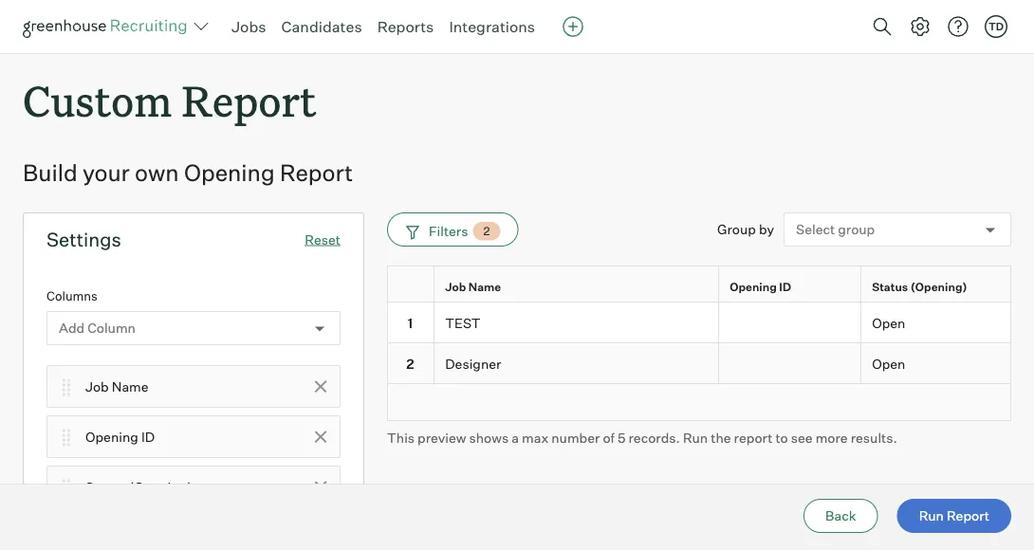 Task type: vqa. For each thing, say whether or not it's contained in the screenshot.
Back
yes



Task type: locate. For each thing, give the bounding box(es) containing it.
2 cell from the top
[[719, 344, 862, 384]]

opening inside 'column header'
[[730, 279, 777, 294]]

0 horizontal spatial 2
[[406, 355, 414, 372]]

opening
[[184, 159, 275, 187], [730, 279, 777, 294], [85, 429, 138, 445]]

job
[[445, 279, 466, 294], [85, 378, 109, 395]]

0 vertical spatial status (opening)
[[872, 279, 968, 294]]

opening id
[[730, 279, 792, 294], [85, 429, 155, 445]]

jobs
[[232, 17, 266, 36]]

1 cell from the top
[[719, 303, 862, 344]]

row
[[387, 266, 1012, 307], [387, 303, 1012, 344], [387, 344, 1012, 384]]

1 horizontal spatial name
[[469, 279, 501, 294]]

report for custom report
[[182, 72, 317, 128]]

build your own opening report
[[23, 159, 353, 187]]

run left the
[[683, 430, 708, 447]]

0 vertical spatial (opening)
[[911, 279, 968, 294]]

see
[[791, 430, 813, 447]]

3 row from the top
[[387, 344, 1012, 384]]

select group
[[796, 222, 875, 238]]

job up test
[[445, 279, 466, 294]]

2 cell
[[387, 344, 435, 384]]

open for test
[[872, 315, 906, 331]]

this
[[387, 430, 415, 447]]

1 horizontal spatial opening
[[184, 159, 275, 187]]

report
[[182, 72, 317, 128], [280, 159, 353, 187], [947, 508, 990, 524]]

max
[[522, 430, 549, 447]]

2
[[484, 224, 490, 238], [406, 355, 414, 372]]

0 horizontal spatial job
[[85, 378, 109, 395]]

job name
[[445, 279, 501, 294], [85, 378, 149, 395]]

integrations
[[449, 17, 535, 36]]

name up test
[[469, 279, 501, 294]]

0 horizontal spatial opening
[[85, 429, 138, 445]]

td
[[989, 20, 1004, 33]]

1 horizontal spatial opening id
[[730, 279, 792, 294]]

job name inside column header
[[445, 279, 501, 294]]

1 horizontal spatial (opening)
[[911, 279, 968, 294]]

0 vertical spatial job name
[[445, 279, 501, 294]]

1 vertical spatial open
[[872, 355, 906, 372]]

open
[[872, 315, 906, 331], [872, 355, 906, 372]]

0 vertical spatial run
[[683, 430, 708, 447]]

1 horizontal spatial run
[[919, 508, 944, 524]]

1 vertical spatial opening
[[730, 279, 777, 294]]

row containing 1
[[387, 303, 1012, 344]]

0 horizontal spatial name
[[112, 378, 149, 395]]

status (opening)
[[872, 279, 968, 294], [85, 479, 192, 496]]

0 horizontal spatial status
[[85, 479, 126, 496]]

0 horizontal spatial (opening)
[[129, 479, 192, 496]]

shows
[[469, 430, 509, 447]]

of
[[603, 430, 615, 447]]

0 vertical spatial status
[[872, 279, 909, 294]]

name
[[469, 279, 501, 294], [112, 378, 149, 395]]

report inside button
[[947, 508, 990, 524]]

job name down column at left
[[85, 378, 149, 395]]

0 vertical spatial opening
[[184, 159, 275, 187]]

(opening)
[[911, 279, 968, 294], [129, 479, 192, 496]]

more
[[816, 430, 848, 447]]

candidates
[[281, 17, 362, 36]]

1 vertical spatial opening id
[[85, 429, 155, 445]]

row group
[[387, 303, 1012, 384]]

0 vertical spatial name
[[469, 279, 501, 294]]

0 horizontal spatial job name
[[85, 378, 149, 395]]

1
[[408, 315, 413, 331]]

cell
[[719, 303, 862, 344], [719, 344, 862, 384]]

1 vertical spatial id
[[141, 429, 155, 445]]

job down add column
[[85, 378, 109, 395]]

2 open from the top
[[872, 355, 906, 372]]

1 horizontal spatial id
[[780, 279, 792, 294]]

job name column header
[[435, 267, 723, 307]]

run report
[[919, 508, 990, 524]]

2 down 1 cell
[[406, 355, 414, 372]]

2 right filters
[[484, 224, 490, 238]]

status
[[872, 279, 909, 294], [85, 479, 126, 496]]

1 horizontal spatial status (opening)
[[872, 279, 968, 294]]

0 vertical spatial 2
[[484, 224, 490, 238]]

back
[[826, 508, 857, 524]]

run
[[683, 430, 708, 447], [919, 508, 944, 524]]

0 vertical spatial open
[[872, 315, 906, 331]]

1 vertical spatial name
[[112, 378, 149, 395]]

1 horizontal spatial 2
[[484, 224, 490, 238]]

0 vertical spatial report
[[182, 72, 317, 128]]

job name up test
[[445, 279, 501, 294]]

your
[[82, 159, 130, 187]]

1 vertical spatial run
[[919, 508, 944, 524]]

0 vertical spatial opening id
[[730, 279, 792, 294]]

configure image
[[909, 15, 932, 38]]

name down column at left
[[112, 378, 149, 395]]

1 vertical spatial 2
[[406, 355, 414, 372]]

column header
[[387, 267, 439, 307]]

row containing job name
[[387, 266, 1012, 307]]

by
[[759, 221, 775, 238]]

reports
[[377, 17, 434, 36]]

add column
[[59, 320, 136, 337]]

1 horizontal spatial job
[[445, 279, 466, 294]]

records.
[[629, 430, 680, 447]]

1 horizontal spatial status
[[872, 279, 909, 294]]

1 vertical spatial status
[[85, 479, 126, 496]]

search image
[[871, 15, 894, 38]]

build
[[23, 159, 78, 187]]

run right back
[[919, 508, 944, 524]]

reset
[[305, 231, 341, 248]]

1 open from the top
[[872, 315, 906, 331]]

number
[[552, 430, 600, 447]]

id inside 'column header'
[[780, 279, 792, 294]]

report for run report
[[947, 508, 990, 524]]

cell for test
[[719, 303, 862, 344]]

0 vertical spatial job
[[445, 279, 466, 294]]

designer
[[445, 355, 502, 372]]

2 horizontal spatial opening
[[730, 279, 777, 294]]

run report button
[[898, 499, 1012, 533]]

1 row from the top
[[387, 266, 1012, 307]]

column
[[88, 320, 136, 337]]

2 vertical spatial report
[[947, 508, 990, 524]]

0 horizontal spatial status (opening)
[[85, 479, 192, 496]]

table
[[387, 266, 1012, 421]]

1 horizontal spatial job name
[[445, 279, 501, 294]]

table containing 1
[[387, 266, 1012, 421]]

2 row from the top
[[387, 303, 1012, 344]]

id
[[780, 279, 792, 294], [141, 429, 155, 445]]

0 vertical spatial id
[[780, 279, 792, 294]]



Task type: describe. For each thing, give the bounding box(es) containing it.
group
[[838, 222, 875, 238]]

reports link
[[377, 17, 434, 36]]

group by
[[718, 221, 775, 238]]

reset link
[[305, 231, 341, 248]]

1 vertical spatial (opening)
[[129, 479, 192, 496]]

td button
[[985, 15, 1008, 38]]

filter image
[[403, 223, 420, 240]]

opening id inside 'column header'
[[730, 279, 792, 294]]

opening id column header
[[719, 267, 866, 307]]

5
[[618, 430, 626, 447]]

td button
[[981, 11, 1012, 42]]

columns
[[47, 289, 98, 304]]

add
[[59, 320, 85, 337]]

test
[[445, 315, 481, 331]]

to
[[776, 430, 788, 447]]

results.
[[851, 430, 898, 447]]

the
[[711, 430, 731, 447]]

1 vertical spatial job
[[85, 378, 109, 395]]

back button
[[804, 499, 879, 533]]

open for designer
[[872, 355, 906, 372]]

1 cell
[[387, 303, 435, 344]]

candidates link
[[281, 17, 362, 36]]

1 vertical spatial status (opening)
[[85, 479, 192, 496]]

own
[[135, 159, 179, 187]]

row containing 2
[[387, 344, 1012, 384]]

custom report
[[23, 72, 317, 128]]

this preview shows a max number of 5 records. run the report to see more results.
[[387, 430, 898, 447]]

settings
[[47, 228, 121, 252]]

status inside row
[[872, 279, 909, 294]]

report
[[734, 430, 773, 447]]

status (opening) inside row
[[872, 279, 968, 294]]

name inside column header
[[469, 279, 501, 294]]

a
[[512, 430, 519, 447]]

job inside column header
[[445, 279, 466, 294]]

cell for designer
[[719, 344, 862, 384]]

filters
[[429, 223, 468, 240]]

select
[[796, 222, 835, 238]]

1 vertical spatial report
[[280, 159, 353, 187]]

0 horizontal spatial run
[[683, 430, 708, 447]]

run inside run report button
[[919, 508, 944, 524]]

integrations link
[[449, 17, 535, 36]]

2 inside 2 cell
[[406, 355, 414, 372]]

2 vertical spatial opening
[[85, 429, 138, 445]]

preview
[[418, 430, 467, 447]]

0 horizontal spatial opening id
[[85, 429, 155, 445]]

(opening) inside row
[[911, 279, 968, 294]]

0 horizontal spatial id
[[141, 429, 155, 445]]

row group containing 1
[[387, 303, 1012, 384]]

greenhouse recruiting image
[[23, 15, 194, 38]]

group
[[718, 221, 756, 238]]

jobs link
[[232, 17, 266, 36]]

custom
[[23, 72, 172, 128]]

1 vertical spatial job name
[[85, 378, 149, 395]]



